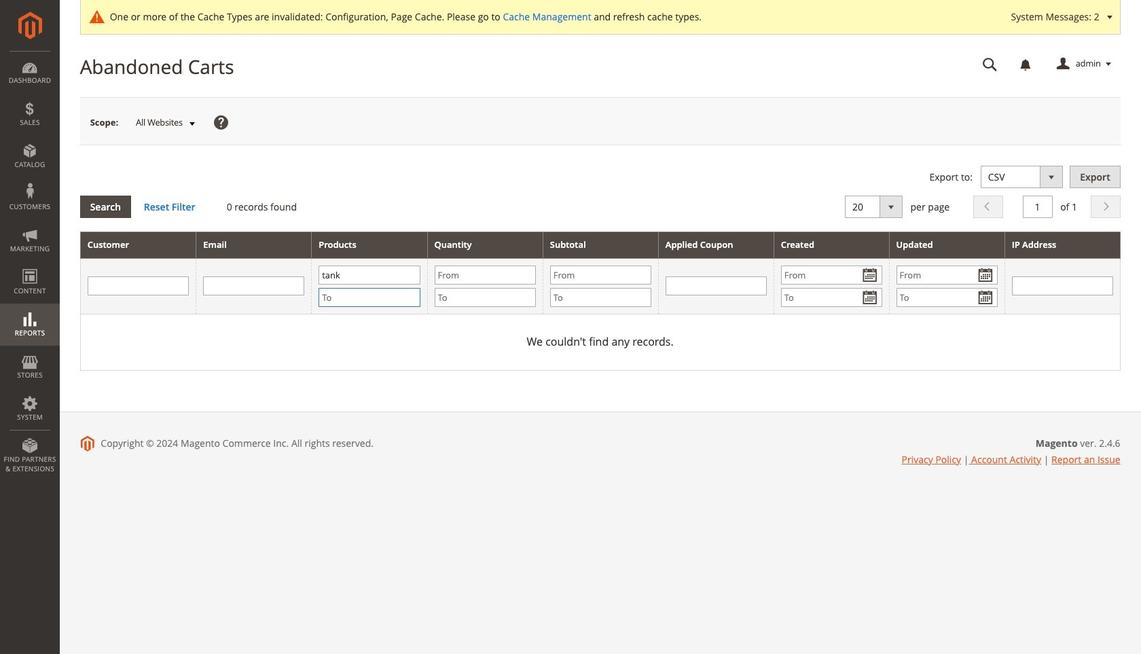 Task type: vqa. For each thing, say whether or not it's contained in the screenshot.
1st To text box
yes



Task type: describe. For each thing, give the bounding box(es) containing it.
from text field for third to text field from the right
[[434, 266, 536, 285]]

To text field
[[896, 288, 998, 307]]



Task type: locate. For each thing, give the bounding box(es) containing it.
1 horizontal spatial from text field
[[896, 266, 998, 285]]

To text field
[[319, 288, 420, 307], [434, 288, 536, 307], [550, 288, 651, 307], [781, 288, 882, 307]]

None text field
[[973, 52, 1007, 76], [87, 277, 189, 296], [203, 277, 304, 296], [973, 52, 1007, 76], [87, 277, 189, 296], [203, 277, 304, 296]]

2 to text field from the left
[[434, 288, 536, 307]]

0 horizontal spatial from text field
[[434, 266, 536, 285]]

2 horizontal spatial from text field
[[781, 266, 882, 285]]

1 to text field from the left
[[319, 288, 420, 307]]

1 from text field from the left
[[319, 266, 420, 285]]

4 to text field from the left
[[781, 288, 882, 307]]

from text field for 3rd to text field from the left
[[550, 266, 651, 285]]

From text field
[[319, 266, 420, 285], [896, 266, 998, 285]]

From text field
[[434, 266, 536, 285], [550, 266, 651, 285], [781, 266, 882, 285]]

menu bar
[[0, 51, 60, 480]]

2 from text field from the left
[[896, 266, 998, 285]]

from text field for 1st to text field from the right
[[781, 266, 882, 285]]

0 horizontal spatial from text field
[[319, 266, 420, 285]]

1 horizontal spatial from text field
[[550, 266, 651, 285]]

2 from text field from the left
[[550, 266, 651, 285]]

magento admin panel image
[[18, 12, 42, 39]]

from text field for to text box on the right top
[[896, 266, 998, 285]]

None text field
[[1023, 196, 1053, 218], [666, 277, 767, 296], [1012, 277, 1113, 296], [1023, 196, 1053, 218], [666, 277, 767, 296], [1012, 277, 1113, 296]]

1 from text field from the left
[[434, 266, 536, 285]]

from text field for 1st to text field
[[319, 266, 420, 285]]

3 from text field from the left
[[781, 266, 882, 285]]

3 to text field from the left
[[550, 288, 651, 307]]



